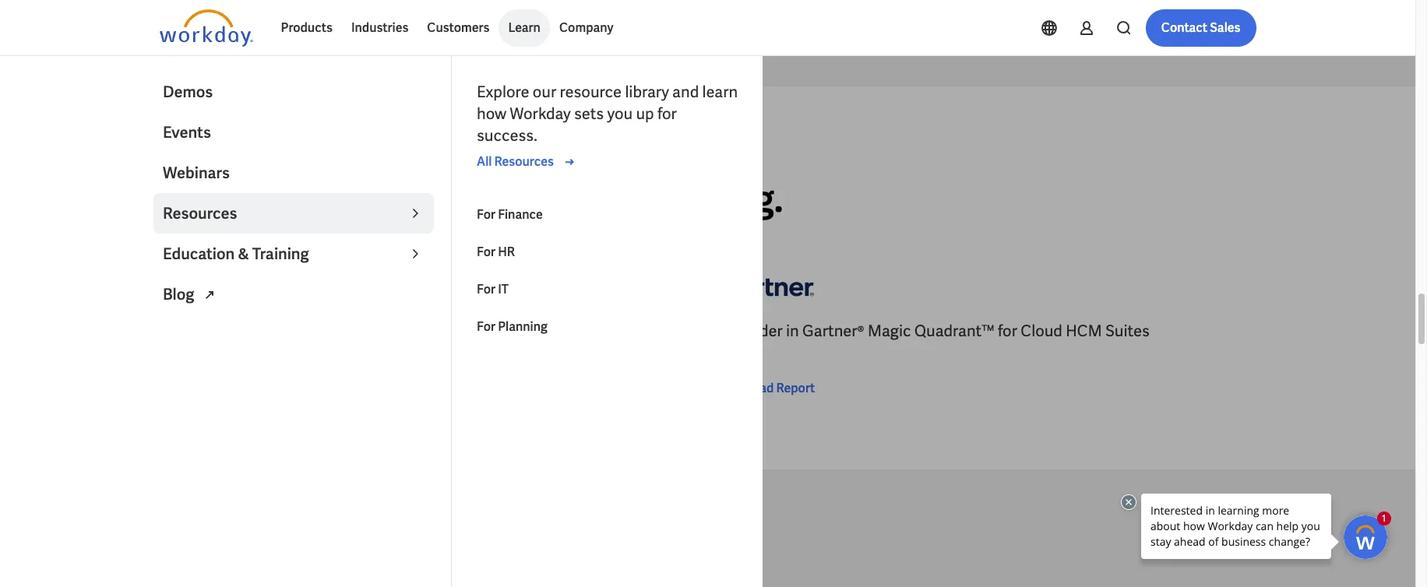 Task type: locate. For each thing, give the bounding box(es) containing it.
0 horizontal spatial in
[[225, 321, 238, 342]]

1 cloud from the left
[[497, 321, 539, 342]]

a inside a leader in 2023 gartner® magic quadrant™ for cloud erp for service- centric enterprises
[[159, 321, 170, 342]]

0 horizontal spatial magic
[[344, 321, 387, 342]]

and up for hr link
[[555, 175, 619, 223]]

hr,
[[488, 175, 548, 223]]

1 horizontal spatial quadrant™
[[915, 321, 995, 342]]

resources down success.
[[495, 154, 554, 170]]

success.
[[477, 125, 538, 146]]

and
[[673, 82, 699, 102], [555, 175, 619, 223]]

what
[[159, 137, 192, 152]]

for hr
[[477, 244, 515, 260]]

leader for a leader in gartner® magic quadrant™ for cloud hcm suites
[[735, 321, 783, 342]]

what analysts say
[[159, 137, 271, 152]]

explore
[[477, 82, 530, 102]]

a down what
[[159, 175, 185, 223]]

for inside the "explore our resource library and learn how workday sets you up for success."
[[658, 104, 677, 124]]

leader up read on the right of page
[[735, 321, 783, 342]]

for
[[658, 104, 677, 124], [474, 321, 494, 342], [574, 321, 593, 342], [998, 321, 1018, 342]]

1 magic from the left
[[344, 321, 387, 342]]

in up education & training dropdown button
[[307, 175, 338, 223]]

3 for from the top
[[477, 281, 496, 298]]

for inside for hr link
[[477, 244, 496, 260]]

0 horizontal spatial gartner®
[[279, 321, 341, 342]]

for finance
[[477, 207, 543, 223]]

0 horizontal spatial cloud
[[497, 321, 539, 342]]

cloud left erp
[[497, 321, 539, 342]]

4 for from the top
[[477, 319, 496, 335]]

magic inside a leader in 2023 gartner® magic quadrant™ for cloud erp for service- centric enterprises
[[344, 321, 387, 342]]

resources up education at the top of the page
[[163, 203, 237, 224]]

gartner®
[[279, 321, 341, 342], [803, 321, 865, 342]]

1 horizontal spatial gartner®
[[803, 321, 865, 342]]

hcm
[[1066, 321, 1102, 342]]

leader
[[173, 321, 222, 342], [735, 321, 783, 342]]

industries
[[351, 19, 409, 36]]

blog
[[163, 284, 197, 305]]

and inside the "explore our resource library and learn how workday sets you up for success."
[[673, 82, 699, 102]]

2 quadrant™ from the left
[[915, 321, 995, 342]]

0 horizontal spatial resources
[[163, 203, 237, 224]]

1 gartner image from the left
[[159, 265, 253, 308]]

0 horizontal spatial and
[[555, 175, 619, 223]]

for inside for it link
[[477, 281, 496, 298]]

2 gartner® from the left
[[803, 321, 865, 342]]

for
[[477, 207, 496, 223], [477, 244, 496, 260], [477, 281, 496, 298], [477, 319, 496, 335]]

a leader in 2023 gartner® magic quadrant™ for cloud erp for service- centric enterprises
[[159, 321, 654, 364]]

for left finance
[[477, 207, 496, 223]]

in for finance,
[[307, 175, 338, 223]]

you
[[607, 104, 633, 124]]

quadrant™
[[391, 321, 471, 342], [915, 321, 995, 342]]

2 leader from the left
[[735, 321, 783, 342]]

leader up centric
[[173, 321, 222, 342]]

2 for from the top
[[477, 244, 496, 260]]

gartner® down 'blog' link
[[279, 321, 341, 342]]

1 quadrant™ from the left
[[391, 321, 471, 342]]

gartner® up report
[[803, 321, 865, 342]]

a
[[159, 175, 185, 223], [159, 321, 170, 342], [721, 321, 731, 342]]

0 horizontal spatial leader
[[173, 321, 222, 342]]

events
[[163, 122, 211, 143]]

1 for from the top
[[477, 207, 496, 223]]

gartner image
[[159, 265, 253, 308], [721, 265, 814, 308]]

education & training button
[[154, 234, 434, 274]]

for left planning
[[474, 321, 494, 342]]

in up report
[[786, 321, 799, 342]]

leader for a leader in 2023 gartner® magic quadrant™ for cloud erp for service- centric enterprises
[[173, 321, 222, 342]]

1 leader from the left
[[173, 321, 222, 342]]

for for for finance
[[477, 207, 496, 223]]

for planning link
[[468, 309, 748, 346]]

sets
[[574, 104, 604, 124]]

for left it
[[477, 281, 496, 298]]

1 horizontal spatial and
[[673, 82, 699, 102]]

planning
[[498, 319, 548, 335]]

a leader in gartner® magic quadrant™ for cloud hcm suites
[[721, 321, 1150, 342]]

contact sales
[[1162, 19, 1241, 36]]

for left planning
[[477, 319, 496, 335]]

2023
[[242, 321, 275, 342]]

events link
[[154, 112, 434, 153]]

1 horizontal spatial gartner image
[[721, 265, 814, 308]]

1 horizontal spatial in
[[307, 175, 338, 223]]

for inside for finance link
[[477, 207, 496, 223]]

company
[[560, 19, 614, 36]]

2 gartner image from the left
[[721, 265, 814, 308]]

resources inside dropdown button
[[163, 203, 237, 224]]

planning.
[[627, 175, 784, 223]]

for left hr
[[477, 244, 496, 260]]

1 horizontal spatial cloud
[[1021, 321, 1063, 342]]

1 gartner® from the left
[[279, 321, 341, 342]]

in left 2023 on the left
[[225, 321, 238, 342]]

cloud left hcm at the bottom right of the page
[[1021, 321, 1063, 342]]

go to the homepage image
[[159, 9, 253, 47]]

1 horizontal spatial magic
[[868, 321, 911, 342]]

customers button
[[418, 9, 499, 47]]

leader
[[193, 175, 299, 223]]

resources
[[495, 154, 554, 170], [163, 203, 237, 224]]

it
[[498, 281, 509, 298]]

contact
[[1162, 19, 1208, 36]]

enterprises
[[215, 343, 296, 364]]

a for a leader in finance, hr, and planning.
[[159, 175, 185, 223]]

in for 2023
[[225, 321, 238, 342]]

a up read report link
[[721, 321, 731, 342]]

webinars
[[163, 163, 230, 183]]

resources button
[[154, 193, 434, 234]]

a up centric
[[159, 321, 170, 342]]

1 horizontal spatial leader
[[735, 321, 783, 342]]

in inside a leader in 2023 gartner® magic quadrant™ for cloud erp for service- centric enterprises
[[225, 321, 238, 342]]

for inside for planning link
[[477, 319, 496, 335]]

for right up at left top
[[658, 104, 677, 124]]

2 horizontal spatial in
[[786, 321, 799, 342]]

blog link
[[154, 274, 434, 315]]

1 horizontal spatial resources
[[495, 154, 554, 170]]

0 horizontal spatial quadrant™
[[391, 321, 471, 342]]

in
[[307, 175, 338, 223], [225, 321, 238, 342], [786, 321, 799, 342]]

0 vertical spatial and
[[673, 82, 699, 102]]

a for a leader in 2023 gartner® magic quadrant™ for cloud erp for service- centric enterprises
[[159, 321, 170, 342]]

0 vertical spatial resources
[[495, 154, 554, 170]]

for for for hr
[[477, 244, 496, 260]]

erp
[[542, 321, 571, 342]]

0 horizontal spatial gartner image
[[159, 265, 253, 308]]

leader inside a leader in 2023 gartner® magic quadrant™ for cloud erp for service- centric enterprises
[[173, 321, 222, 342]]

cloud
[[497, 321, 539, 342], [1021, 321, 1063, 342]]

education & training
[[163, 244, 309, 264]]

1 vertical spatial resources
[[163, 203, 237, 224]]

and left learn at the top of page
[[673, 82, 699, 102]]

magic
[[344, 321, 387, 342], [868, 321, 911, 342]]

&
[[238, 244, 249, 264]]

industries button
[[342, 9, 418, 47]]



Task type: vqa. For each thing, say whether or not it's contained in the screenshot.
Opens in a new tab 'icon'
yes



Task type: describe. For each thing, give the bounding box(es) containing it.
finance
[[498, 207, 543, 223]]

learn
[[508, 19, 541, 36]]

for right erp
[[574, 321, 593, 342]]

gartner image for gartner®
[[721, 265, 814, 308]]

how
[[477, 104, 507, 124]]

demos link
[[154, 72, 434, 112]]

for planning
[[477, 319, 548, 335]]

customers
[[427, 19, 490, 36]]

learn button
[[499, 9, 550, 47]]

1 vertical spatial and
[[555, 175, 619, 223]]

products button
[[272, 9, 342, 47]]

suites
[[1106, 321, 1150, 342]]

service-
[[597, 321, 654, 342]]

a for a leader in gartner® magic quadrant™ for cloud hcm suites
[[721, 321, 731, 342]]

read report
[[745, 381, 815, 397]]

report
[[777, 381, 815, 397]]

our
[[533, 82, 557, 102]]

for for for it
[[477, 281, 496, 298]]

up
[[636, 104, 654, 124]]

a leader in finance, hr, and planning.
[[159, 175, 784, 223]]

2 cloud from the left
[[1021, 321, 1063, 342]]

analysts
[[194, 137, 249, 152]]

quadrant™ inside a leader in 2023 gartner® magic quadrant™ for cloud erp for service- centric enterprises
[[391, 321, 471, 342]]

resource
[[560, 82, 622, 102]]

for for for planning
[[477, 319, 496, 335]]

library
[[625, 82, 669, 102]]

all resources
[[477, 154, 554, 170]]

all
[[477, 154, 492, 170]]

training
[[252, 244, 309, 264]]

company button
[[550, 9, 623, 47]]

gartner image for 2023
[[159, 265, 253, 308]]

education
[[163, 244, 235, 264]]

webinars link
[[154, 153, 434, 193]]

gartner® inside a leader in 2023 gartner® magic quadrant™ for cloud erp for service- centric enterprises
[[279, 321, 341, 342]]

for it link
[[468, 271, 748, 309]]

learn
[[703, 82, 738, 102]]

contact sales link
[[1146, 9, 1257, 47]]

for it
[[477, 281, 509, 298]]

cloud inside a leader in 2023 gartner® magic quadrant™ for cloud erp for service- centric enterprises
[[497, 321, 539, 342]]

for hr link
[[468, 234, 748, 271]]

in for gartner®
[[786, 321, 799, 342]]

2 magic from the left
[[868, 321, 911, 342]]

read report link
[[721, 380, 815, 399]]

workday
[[510, 104, 571, 124]]

say
[[251, 137, 271, 152]]

opens in a new tab image
[[201, 286, 219, 305]]

demos
[[163, 82, 213, 102]]

read
[[745, 381, 774, 397]]

for finance link
[[468, 196, 748, 234]]

explore our resource library and learn how workday sets you up for success.
[[477, 82, 738, 146]]

all resources link
[[477, 153, 579, 171]]

finance,
[[346, 175, 480, 223]]

for left hcm at the bottom right of the page
[[998, 321, 1018, 342]]

centric
[[159, 343, 212, 364]]

sales
[[1211, 19, 1241, 36]]

hr
[[498, 244, 515, 260]]

products
[[281, 19, 333, 36]]



